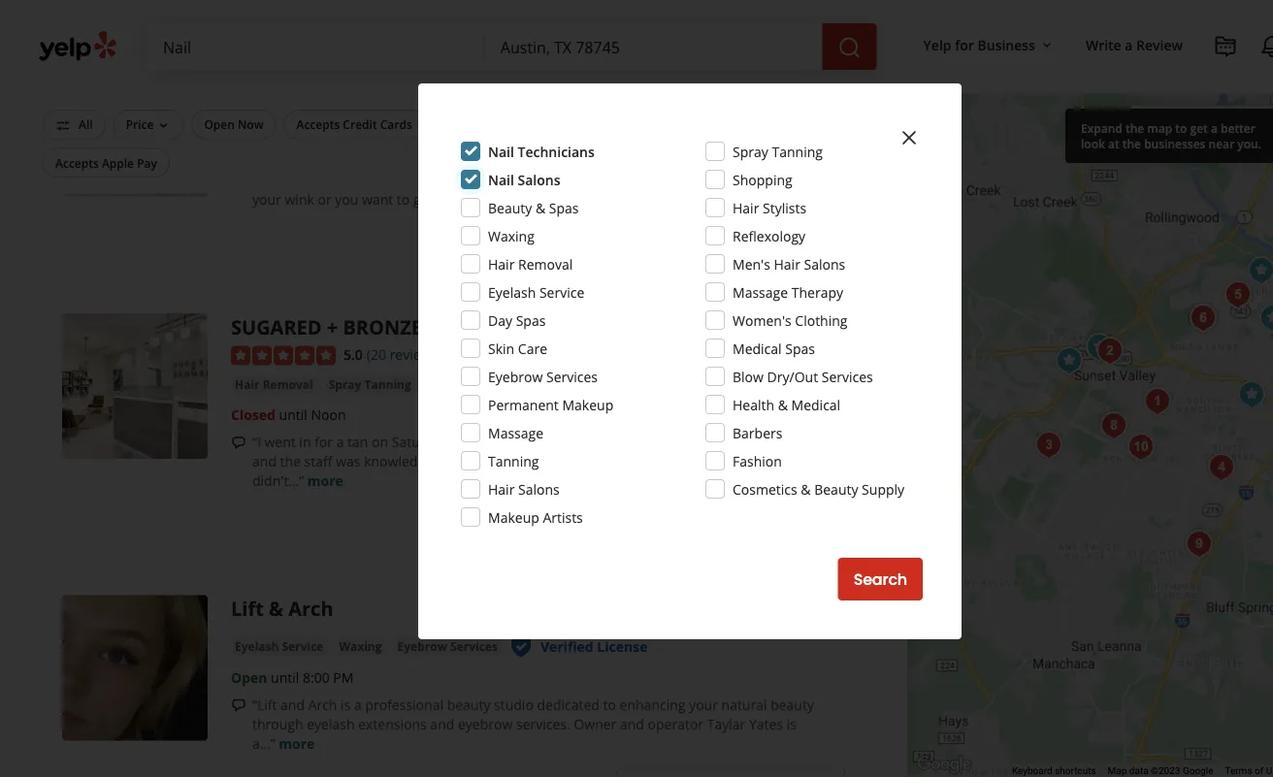 Task type: locate. For each thing, give the bounding box(es) containing it.
to up look,
[[676, 170, 689, 189]]

1 horizontal spatial service
[[340, 114, 382, 130]]

removal down beauty & spas
[[518, 255, 573, 273]]

a right write
[[1125, 35, 1133, 54]]

0 vertical spatial 16 speech v2 image
[[231, 435, 246, 451]]

your
[[252, 190, 281, 208], [606, 190, 635, 208], [689, 696, 718, 714]]

m
[[1265, 118, 1273, 137]]

1 horizontal spatial search
[[1169, 118, 1212, 137]]

hair up closed
[[235, 377, 260, 393]]

& for spas
[[536, 198, 545, 217]]

16 speech v2 image
[[231, 435, 246, 451], [231, 698, 246, 713]]

queen spa image
[[1219, 276, 1258, 314]]

map for m
[[1233, 118, 1262, 137]]

on down reason
[[457, 190, 473, 208]]

0 horizontal spatial spray tanning
[[329, 377, 411, 393]]

for inside "i went in for a tan on saturday and am so happy i did! the facility was beautiful and clean, and the staff was knowledgeable and polite! ive been to a couple other places that didn't…"
[[315, 433, 333, 451]]

hair down little
[[733, 198, 759, 217]]

2 horizontal spatial your
[[689, 696, 718, 714]]

1 horizontal spatial on
[[457, 190, 473, 208]]

google
[[1183, 765, 1213, 777]]

& right lift
[[269, 595, 283, 622]]

5 star rating image down sugared
[[231, 346, 336, 365]]

1 vertical spatial more
[[307, 472, 343, 490]]

open until 8:00 pm
[[231, 668, 354, 687]]

yelp for business button
[[916, 27, 1062, 62]]

european wax center image
[[1242, 251, 1273, 290]]

2 5.0 from the top
[[343, 345, 363, 364]]

1 vertical spatial arch
[[308, 696, 337, 714]]

0 vertical spatial eyebrow services
[[397, 114, 498, 130]]

beautiful me image
[[1050, 342, 1089, 380]]

0 vertical spatial extensions
[[290, 170, 358, 189]]

nail up nail salons
[[488, 142, 514, 161]]

2 vertical spatial salons
[[518, 480, 560, 498]]

2 5 star rating image from the top
[[231, 346, 336, 365]]

on inside "lash extensions are gaze's reason for existing! whether you want to add a little flirtation to your wink or you want to go full-on mega dramatic with your lash look, i want to get…"
[[457, 190, 473, 208]]

google image
[[912, 752, 976, 777]]

5.0 link for sugared + bronzed
[[343, 343, 363, 364]]

16 speech v2 image left "lift
[[231, 698, 246, 713]]

dedicated
[[537, 696, 600, 714]]

1 vertical spatial removal
[[263, 377, 313, 393]]

eyebrow up professional
[[397, 638, 447, 654]]

2 vertical spatial service
[[282, 638, 324, 654]]

for inside "lash extensions are gaze's reason for existing! whether you want to add a little flirtation to your wink or you want to go full-on mega dramatic with your lash look, i want to get…"
[[478, 170, 496, 189]]

spray tanning button
[[325, 375, 415, 395]]

1 vertical spatial waxing button
[[335, 637, 386, 656]]

nail up mega
[[488, 170, 514, 189]]

0 horizontal spatial eyelash
[[235, 638, 279, 654]]

to inside "i went in for a tan on saturday and am so happy i did! the facility was beautiful and clean, and the staff was knowledgeable and polite! ive been to a couple other places that didn't…"
[[591, 452, 604, 471]]

a left "tan"
[[336, 433, 344, 451]]

hair
[[733, 198, 759, 217], [488, 255, 515, 273], [774, 255, 800, 273], [235, 377, 260, 393], [488, 480, 515, 498]]

spray tanning down the (20
[[329, 377, 411, 393]]

notifications image
[[1260, 35, 1273, 58]]

5 star rating image for gaze
[[231, 83, 336, 103]]

"lash
[[252, 170, 286, 189]]

extensions down professional
[[358, 715, 427, 733]]

5.0 link
[[343, 81, 363, 102], [343, 343, 363, 364]]

0 vertical spatial spray tanning
[[733, 142, 823, 161]]

until for +
[[279, 406, 307, 424]]

health & medical
[[733, 395, 840, 414]]

accepts inside button
[[296, 116, 340, 132]]

tanning button
[[423, 375, 477, 395]]

1 16 speech v2 image from the top
[[231, 435, 246, 451]]

hair up day
[[488, 255, 515, 273]]

supply
[[862, 480, 904, 498]]

hair stylists
[[733, 198, 806, 217]]

a right add
[[720, 170, 728, 189]]

1 horizontal spatial eyelash
[[293, 114, 337, 130]]

0 vertical spatial waxing
[[235, 114, 278, 130]]

eyebrow for eyelash service
[[397, 114, 447, 130]]

eyebrow services for waxing
[[397, 638, 498, 654]]

beauty up the eyebrow
[[447, 696, 490, 714]]

2 vertical spatial for
[[315, 433, 333, 451]]

request an appointment
[[636, 234, 827, 256]]

expand the map to get a better look at the businesses near you.
[[1081, 120, 1261, 151]]

1 5.0 from the top
[[343, 83, 363, 101]]

0 horizontal spatial waxing link
[[231, 113, 282, 132]]

a right get on the right top of page
[[1211, 120, 1218, 136]]

spray tanning inside search dialog
[[733, 142, 823, 161]]

5.0
[[343, 83, 363, 101], [343, 345, 363, 364]]

1 horizontal spatial for
[[478, 170, 496, 189]]

write a review link
[[1078, 27, 1191, 62]]

projects image
[[1214, 35, 1237, 58]]

1 vertical spatial 5.0
[[343, 345, 363, 364]]

map for to
[[1147, 120, 1172, 136]]

arch right lift
[[288, 595, 333, 622]]

to left get on the right top of page
[[1175, 120, 1187, 136]]

1 vertical spatial 16 speech v2 image
[[231, 698, 246, 713]]

1 vertical spatial hair removal
[[235, 377, 313, 393]]

5.0 link left (14 on the top
[[343, 81, 363, 102]]

1 horizontal spatial you
[[614, 170, 637, 189]]

other
[[665, 452, 699, 471]]

hooky nails image
[[1030, 426, 1068, 465]]

until up in
[[279, 406, 307, 424]]

saturday
[[392, 433, 448, 451]]

map inside expand the map to get a better look at the businesses near you.
[[1147, 120, 1172, 136]]

2 horizontal spatial eyelash
[[488, 283, 536, 301]]

on inside "i went in for a tan on saturday and am so happy i did! the facility was beautiful and clean, and the staff was knowledgeable and polite! ive been to a couple other places that didn't…"
[[372, 433, 388, 451]]

medical
[[733, 339, 782, 358], [791, 395, 840, 414]]

1 vertical spatial search
[[854, 569, 907, 590]]

accepts left credit
[[296, 116, 340, 132]]

massage for massage
[[488, 424, 543, 442]]

waxing link down gaze
[[231, 113, 282, 132]]

yates
[[749, 715, 783, 733]]

2 eyebrow services button from the top
[[393, 637, 502, 656]]

want down little
[[709, 190, 740, 208]]

spas for medical spas
[[785, 339, 815, 358]]

0 vertical spatial was
[[673, 433, 698, 451]]

extensions inside "lash extensions are gaze's reason for existing! whether you want to add a little flirtation to your wink or you want to go full-on mega dramatic with your lash look, i want to get…"
[[290, 170, 358, 189]]

spray tanning up flirtation
[[733, 142, 823, 161]]

a up the eyelash
[[354, 696, 362, 714]]

warehouse
[[485, 376, 558, 395]]

0 vertical spatial is
[[341, 696, 351, 714]]

service up open until 8:00 pm
[[282, 638, 324, 654]]

and up that
[[761, 433, 786, 451]]

tanning inside tanning button
[[427, 377, 474, 393]]

0 horizontal spatial massage
[[488, 424, 543, 442]]

2 16 speech v2 image from the top
[[231, 698, 246, 713]]

salons for nail salons
[[518, 170, 560, 189]]

0 vertical spatial spas
[[549, 198, 579, 217]]

2 reviews) from the top
[[390, 345, 442, 364]]

terms of us link
[[1225, 765, 1273, 777]]

2 vertical spatial waxing
[[339, 638, 382, 654]]

1 vertical spatial waxing
[[488, 227, 535, 245]]

makeup down hair salons
[[488, 508, 539, 526]]

modern nails lounge spa image
[[1184, 299, 1223, 338], [1184, 299, 1223, 338]]

credit
[[343, 116, 377, 132]]

1 horizontal spatial spray
[[733, 142, 768, 161]]

5 star rating image
[[231, 83, 336, 103], [231, 346, 336, 365]]

2 eyebrow services link from the top
[[393, 637, 502, 656]]

0 vertical spatial eyelash service button
[[289, 113, 386, 132]]

1 horizontal spatial want
[[641, 170, 672, 189]]

map data ©2023 google
[[1108, 765, 1213, 777]]

None search field
[[147, 23, 881, 70]]

& for beauty
[[801, 480, 811, 498]]

get
[[1190, 120, 1208, 136]]

did!
[[575, 433, 599, 451]]

1 horizontal spatial was
[[673, 433, 698, 451]]

0 horizontal spatial removal
[[263, 377, 313, 393]]

is right yates
[[787, 715, 797, 733]]

eyelash service link down (14 on the top
[[289, 113, 386, 132]]

filters group
[[39, 110, 786, 177]]

1 horizontal spatial accepts
[[296, 116, 340, 132]]

1 vertical spatial you
[[335, 190, 358, 208]]

of
[[1255, 765, 1264, 777]]

8:00
[[303, 668, 330, 687]]

0 horizontal spatial i
[[568, 433, 571, 451]]

professional
[[365, 696, 443, 714]]

and left am
[[452, 433, 476, 451]]

1 vertical spatial reviews)
[[390, 345, 442, 364]]

2 vertical spatial eyebrow
[[397, 638, 447, 654]]

1 horizontal spatial is
[[787, 715, 797, 733]]

sugared + bronzed image
[[62, 313, 208, 459]]

0 vertical spatial eyelash
[[293, 114, 337, 130]]

1 horizontal spatial medical
[[791, 395, 840, 414]]

you right or
[[335, 190, 358, 208]]

whether
[[556, 170, 610, 189]]

full-
[[432, 190, 457, 208]]

open left now
[[204, 116, 235, 132]]

is up the eyelash
[[341, 696, 351, 714]]

makeup down 'district'
[[562, 395, 613, 414]]

eyebrow services button up professional
[[393, 637, 502, 656]]

eyebrow services up 'permanent makeup'
[[488, 367, 598, 386]]

eyebrow services down the (14 reviews)
[[397, 114, 498, 130]]

a down the
[[608, 452, 615, 471]]

shortcuts
[[1055, 765, 1096, 777]]

warehouse district
[[485, 376, 606, 395]]

eyelash service button
[[289, 113, 386, 132], [231, 637, 327, 656]]

beauty
[[447, 696, 490, 714], [771, 696, 814, 714]]

0 horizontal spatial spray
[[329, 377, 361, 393]]

look
[[1081, 135, 1105, 151]]

search inside button
[[854, 569, 907, 590]]

1 eyebrow services link from the top
[[393, 113, 502, 132]]

services right dry/out
[[822, 367, 873, 386]]

& for arch
[[269, 595, 283, 622]]

waxing down gaze
[[235, 114, 278, 130]]

medical down women's
[[733, 339, 782, 358]]

dry/out
[[767, 367, 818, 386]]

services left 24 verified filled v2 image
[[450, 638, 498, 654]]

are
[[362, 170, 383, 189]]

tanning down the (20
[[364, 377, 411, 393]]

salons
[[518, 170, 560, 189], [804, 255, 845, 273], [518, 480, 560, 498]]

0 horizontal spatial waxing button
[[231, 113, 282, 132]]

to right flirtation
[[820, 170, 833, 189]]

services
[[450, 114, 498, 130], [546, 367, 598, 386], [822, 367, 873, 386], [450, 638, 498, 654]]

0 vertical spatial search
[[1169, 118, 1212, 137]]

0 vertical spatial on
[[457, 190, 473, 208]]

urban betty image
[[1232, 376, 1271, 414]]

1 vertical spatial eyebrow services link
[[393, 637, 502, 656]]

spas up blow dry/out services
[[785, 339, 815, 358]]

2 nail from the top
[[488, 170, 514, 189]]

waxing for rightmost waxing button
[[339, 638, 382, 654]]

& right cosmetics
[[801, 480, 811, 498]]

0 vertical spatial hair removal
[[488, 255, 573, 273]]

tanning down (20 reviews) at the top
[[427, 377, 474, 393]]

removal
[[518, 255, 573, 273], [263, 377, 313, 393]]

want up lash
[[641, 170, 672, 189]]

eyebrow services
[[397, 114, 498, 130], [488, 367, 598, 386], [397, 638, 498, 654]]

service down (14 on the top
[[340, 114, 382, 130]]

arch up the eyelash
[[308, 696, 337, 714]]

service up the day spas
[[539, 283, 584, 301]]

2 5.0 link from the top
[[343, 343, 363, 364]]

0 vertical spatial arch
[[288, 595, 333, 622]]

1 vertical spatial i
[[568, 433, 571, 451]]

1 vertical spatial extensions
[[358, 715, 427, 733]]

b & y nails spa image
[[1254, 299, 1273, 338]]

1 horizontal spatial beauty
[[771, 696, 814, 714]]

health
[[733, 395, 774, 414]]

1 vertical spatial eyelash
[[488, 283, 536, 301]]

1 horizontal spatial waxing button
[[335, 637, 386, 656]]

0 horizontal spatial for
[[315, 433, 333, 451]]

spray up little
[[733, 142, 768, 161]]

1 horizontal spatial removal
[[518, 255, 573, 273]]

1 5 star rating image from the top
[[231, 83, 336, 103]]

i down add
[[702, 190, 705, 208]]

service for the bottommost the 'eyelash service' link
[[282, 638, 324, 654]]

massage up women's
[[733, 283, 788, 301]]

more link down staff
[[307, 472, 343, 490]]

5.0 link for gaze
[[343, 81, 363, 102]]

2 horizontal spatial for
[[955, 35, 974, 54]]

open inside button
[[204, 116, 235, 132]]

your left lash
[[606, 190, 635, 208]]

0 vertical spatial eyelash service
[[293, 114, 382, 130]]

and down professional
[[430, 715, 454, 733]]

ten nails image
[[1138, 382, 1177, 421]]

eyelash down lift
[[235, 638, 279, 654]]

enhancing
[[620, 696, 685, 714]]

an
[[702, 234, 722, 256]]

more down staff
[[307, 472, 343, 490]]

eyelash service inside search dialog
[[488, 283, 584, 301]]

waxing inside search dialog
[[488, 227, 535, 245]]

1 vertical spatial makeup
[[488, 508, 539, 526]]

waxing up pm
[[339, 638, 382, 654]]

©2023
[[1151, 765, 1180, 777]]

eyebrow services link
[[393, 113, 502, 132], [393, 637, 502, 656]]

expand
[[1081, 120, 1123, 136]]

1 vertical spatial 5.0 link
[[343, 343, 363, 364]]

eyebrow services link for waxing
[[393, 637, 502, 656]]

didn't…"
[[252, 472, 304, 490]]

2 vertical spatial eyebrow services
[[397, 638, 498, 654]]

accepts inside button
[[55, 155, 99, 171]]

eyelash service button up open until 8:00 pm
[[231, 637, 327, 656]]

polite!
[[491, 452, 530, 471]]

eyelash inside search dialog
[[488, 283, 536, 301]]

to
[[1175, 120, 1187, 136], [676, 170, 689, 189], [820, 170, 833, 189], [397, 190, 410, 208], [744, 190, 757, 208], [591, 452, 604, 471], [603, 696, 616, 714]]

massage
[[733, 283, 788, 301], [488, 424, 543, 442]]

map left get on the right top of page
[[1147, 120, 1172, 136]]

1 nail from the top
[[488, 142, 514, 161]]

a
[[1125, 35, 1133, 54], [1211, 120, 1218, 136], [720, 170, 728, 189], [336, 433, 344, 451], [608, 452, 615, 471], [354, 696, 362, 714]]

5.0 link left the (20
[[343, 343, 363, 364]]

2 vertical spatial eyelash service
[[235, 638, 324, 654]]

eyelash service for eyelash service button to the top
[[293, 114, 382, 130]]

tanning inside "spray tanning" button
[[364, 377, 411, 393]]

1 5.0 link from the top
[[343, 81, 363, 102]]

permanent
[[488, 395, 559, 414]]

waxing button down gaze
[[231, 113, 282, 132]]

0 horizontal spatial search
[[854, 569, 907, 590]]

0 vertical spatial nail
[[488, 142, 514, 161]]

salons up therapy
[[804, 255, 845, 273]]

i left did!
[[568, 433, 571, 451]]

16 chevron down v2 image
[[1039, 38, 1055, 53]]

more down the through
[[279, 734, 315, 753]]

pm
[[333, 668, 354, 687]]

1 reviews) from the top
[[390, 83, 442, 101]]

0 horizontal spatial is
[[341, 696, 351, 714]]

your inside the "lift and arch is a professional beauty studio dedicated to enhancing your natural beauty through eyelash extensions and eyebrow services. owner and operator taylar yates is a…"
[[689, 696, 718, 714]]

accepts credit cards button
[[284, 110, 425, 139]]

extensions inside the "lift and arch is a professional beauty studio dedicated to enhancing your natural beauty through eyelash extensions and eyebrow services. owner and operator taylar yates is a…"
[[358, 715, 427, 733]]

accepts
[[296, 116, 340, 132], [55, 155, 99, 171]]

tanning down so
[[488, 452, 539, 470]]

eyebrow services button down the (14 reviews)
[[393, 113, 502, 132]]

am
[[479, 433, 500, 451]]

massage down permanent
[[488, 424, 543, 442]]

1 vertical spatial salons
[[804, 255, 845, 273]]

1 vertical spatial spas
[[516, 311, 546, 329]]

eyebrow services link up professional
[[393, 637, 502, 656]]

0 vertical spatial for
[[955, 35, 974, 54]]

2 vertical spatial spas
[[785, 339, 815, 358]]

salons up the dramatic on the top left
[[518, 170, 560, 189]]

(20
[[367, 345, 386, 364]]

16 filter v2 image
[[55, 118, 71, 133]]

eyebrow services link for eyelash service
[[393, 113, 502, 132]]

waxing button up pm
[[335, 637, 386, 656]]

want down are
[[362, 190, 393, 208]]

1 horizontal spatial hair removal
[[488, 255, 573, 273]]

blow dry/out services
[[733, 367, 873, 386]]

was down "tan"
[[336, 452, 360, 471]]

2 vertical spatial eyelash
[[235, 638, 279, 654]]

great nails image
[[1091, 332, 1130, 371]]

us
[[1266, 765, 1273, 777]]

eyelash up the day spas
[[488, 283, 536, 301]]

0 vertical spatial service
[[340, 114, 382, 130]]

1 eyebrow services button from the top
[[393, 113, 502, 132]]

1 vertical spatial until
[[271, 668, 299, 687]]

5.0 left (14 on the top
[[343, 83, 363, 101]]

makeup
[[562, 395, 613, 414], [488, 508, 539, 526]]

reviews)
[[390, 83, 442, 101], [390, 345, 442, 364]]

verified license
[[540, 638, 648, 656]]

5.0 for sugared + bronzed
[[343, 345, 363, 364]]

eyebrow services button for waxing
[[393, 637, 502, 656]]

the
[[602, 433, 626, 451]]

open for open now
[[204, 116, 235, 132]]

hair removal down beauty & spas
[[488, 255, 573, 273]]

your down "lash
[[252, 190, 281, 208]]

0 vertical spatial eyebrow services button
[[393, 113, 502, 132]]

extensions up or
[[290, 170, 358, 189]]

hair up 'massage therapy'
[[774, 255, 800, 273]]

0 horizontal spatial waxing
[[235, 114, 278, 130]]

1 horizontal spatial i
[[702, 190, 705, 208]]

0 vertical spatial massage
[[733, 283, 788, 301]]

eyelash service button down (14 on the top
[[289, 113, 386, 132]]

until left 8:00
[[271, 668, 299, 687]]

0 horizontal spatial service
[[282, 638, 324, 654]]

beauty left supply
[[814, 480, 858, 498]]

1 vertical spatial spray tanning
[[329, 377, 411, 393]]

2 horizontal spatial spas
[[785, 339, 815, 358]]

user actions element
[[908, 24, 1273, 144]]

nail for nail salons
[[488, 170, 514, 189]]

le posh nail spa image
[[1080, 328, 1119, 367]]

eyelash service link up open until 8:00 pm
[[231, 637, 327, 656]]

all button
[[43, 110, 105, 140]]

0 vertical spatial spray
[[733, 142, 768, 161]]

extensions
[[290, 170, 358, 189], [358, 715, 427, 733]]

2 vertical spatial more link
[[279, 734, 315, 753]]

arch inside the "lift and arch is a professional beauty studio dedicated to enhancing your natural beauty through eyelash extensions and eyebrow services. owner and operator taylar yates is a…"
[[308, 696, 337, 714]]

0 vertical spatial medical
[[733, 339, 782, 358]]

16 speech v2 image for lift
[[231, 698, 246, 713]]

eyelash service up open until 8:00 pm
[[235, 638, 324, 654]]

0 horizontal spatial want
[[362, 190, 393, 208]]

the inside "i went in for a tan on saturday and am so happy i did! the facility was beautiful and clean, and the staff was knowledgeable and polite! ive been to a couple other places that didn't…"
[[280, 452, 301, 471]]

for
[[955, 35, 974, 54], [478, 170, 496, 189], [315, 433, 333, 451]]

is
[[341, 696, 351, 714], [787, 715, 797, 733]]

salons down ive
[[518, 480, 560, 498]]

0 horizontal spatial hair removal
[[235, 377, 313, 393]]

0 vertical spatial 5.0
[[343, 83, 363, 101]]

a inside expand the map to get a better look at the businesses near you.
[[1211, 120, 1218, 136]]

spas
[[549, 198, 579, 217], [516, 311, 546, 329], [785, 339, 815, 358]]

dramatic
[[515, 190, 572, 208]]

1 horizontal spatial makeup
[[562, 395, 613, 414]]

2 vertical spatial more
[[279, 734, 315, 753]]

1 vertical spatial nail
[[488, 170, 514, 189]]

more
[[799, 190, 835, 208], [307, 472, 343, 490], [279, 734, 315, 753]]

noon
[[311, 406, 346, 424]]

to down did!
[[591, 452, 604, 471]]

1 vertical spatial accepts
[[55, 155, 99, 171]]

more link down flirtation
[[799, 190, 835, 208]]

a inside "lash extensions are gaze's reason for existing! whether you want to add a little flirtation to your wink or you want to go full-on mega dramatic with your lash look, i want to get…"
[[720, 170, 728, 189]]

your up 'taylar'
[[689, 696, 718, 714]]

i
[[702, 190, 705, 208], [568, 433, 571, 451]]

waxing for top waxing button
[[235, 114, 278, 130]]

look,
[[668, 190, 698, 208]]



Task type: vqa. For each thing, say whether or not it's contained in the screenshot.
the Eyebrow Services button
yes



Task type: describe. For each thing, give the bounding box(es) containing it.
eyebrow for waxing
[[397, 638, 447, 654]]

to inside the "lift and arch is a professional beauty studio dedicated to enhancing your natural beauty through eyelash extensions and eyebrow services. owner and operator taylar yates is a…"
[[603, 696, 616, 714]]

technicians
[[518, 142, 595, 161]]

write
[[1086, 35, 1121, 54]]

24 verified filled v2 image
[[509, 636, 533, 659]]

business
[[978, 35, 1035, 54]]

cosmetics
[[733, 480, 797, 498]]

kim's nails image
[[1202, 448, 1241, 487]]

eyebrow services button for eyelash service
[[393, 113, 502, 132]]

accepts apple pay button
[[43, 148, 170, 177]]

women's
[[733, 311, 791, 329]]

a inside the "lift and arch is a professional beauty studio dedicated to enhancing your natural beauty through eyelash extensions and eyebrow services. owner and operator taylar yates is a…"
[[354, 696, 362, 714]]

appointment
[[726, 234, 827, 256]]

spas for day spas
[[516, 311, 546, 329]]

service for topmost the 'eyelash service' link
[[340, 114, 382, 130]]

license
[[597, 638, 648, 656]]

artists
[[543, 508, 583, 526]]

taylar
[[707, 715, 746, 733]]

lash
[[638, 190, 664, 208]]

"lift
[[252, 696, 277, 714]]

"lash extensions are gaze's reason for existing! whether you want to add a little flirtation to your wink or you want to go full-on mega dramatic with your lash look, i want to get…"
[[252, 170, 833, 208]]

hair removal inside hair removal button
[[235, 377, 313, 393]]

1 horizontal spatial spas
[[549, 198, 579, 217]]

expand the map to get a better look at the businesses near you. tooltip
[[1065, 109, 1273, 163]]

+
[[327, 313, 338, 340]]

more link for arch
[[279, 734, 315, 753]]

request
[[636, 234, 698, 256]]

now
[[238, 116, 263, 132]]

search button
[[838, 558, 923, 601]]

0 horizontal spatial makeup
[[488, 508, 539, 526]]

1 vertical spatial is
[[787, 715, 797, 733]]

places
[[703, 452, 743, 471]]

and down "i
[[252, 452, 277, 471]]

closed until noon
[[231, 406, 346, 424]]

service inside search dialog
[[539, 283, 584, 301]]

facility
[[629, 433, 670, 451]]

a…"
[[252, 734, 275, 753]]

district
[[561, 376, 606, 395]]

gaze link
[[231, 51, 278, 77]]

knowledgeable
[[364, 452, 460, 471]]

or
[[318, 190, 332, 208]]

spray inside button
[[329, 377, 361, 393]]

existing!
[[500, 170, 552, 189]]

removal inside hair removal button
[[263, 377, 313, 393]]

0 horizontal spatial medical
[[733, 339, 782, 358]]

fashion
[[733, 452, 782, 470]]

write a review
[[1086, 35, 1183, 54]]

spray tanning inside button
[[329, 377, 411, 393]]

0 horizontal spatial was
[[336, 452, 360, 471]]

1 vertical spatial eyelash service link
[[231, 637, 327, 656]]

close image
[[898, 126, 921, 149]]

skin
[[488, 339, 514, 358]]

tanning up flirtation
[[772, 142, 823, 161]]

i inside "lash extensions are gaze's reason for existing! whether you want to add a little flirtation to your wink or you want to go full-on mega dramatic with your lash look, i want to get…"
[[702, 190, 705, 208]]

0 vertical spatial waxing button
[[231, 113, 282, 132]]

skin care
[[488, 339, 547, 358]]

arch for and
[[308, 696, 337, 714]]

add
[[692, 170, 716, 189]]

keyboard
[[1012, 765, 1052, 777]]

(14 reviews) link
[[367, 81, 442, 102]]

services up 'permanent makeup'
[[546, 367, 598, 386]]

16 info v2 image
[[187, 0, 202, 15]]

men's
[[733, 255, 770, 273]]

spray inside search dialog
[[733, 142, 768, 161]]

little
[[731, 170, 759, 189]]

yelp
[[923, 35, 951, 54]]

1 horizontal spatial your
[[606, 190, 635, 208]]

search dialog
[[0, 0, 1273, 777]]

1 beauty from the left
[[447, 696, 490, 714]]

nail for nail technicians
[[488, 142, 514, 161]]

search for search as map m
[[1169, 118, 1212, 137]]

cards
[[380, 116, 412, 132]]

and down enhancing
[[620, 715, 644, 733]]

shopping
[[733, 170, 792, 189]]

to left go
[[397, 190, 410, 208]]

owner
[[574, 715, 616, 733]]

2 beauty from the left
[[771, 696, 814, 714]]

0 vertical spatial eyelash service link
[[289, 113, 386, 132]]

1 vertical spatial beauty
[[814, 480, 858, 498]]

sugared + bronzed link
[[231, 313, 436, 340]]

lift & arch
[[231, 595, 333, 622]]

wink
[[285, 190, 314, 208]]

salons for hair salons
[[518, 480, 560, 498]]

eyebrow inside search dialog
[[488, 367, 543, 386]]

sugared
[[231, 313, 322, 340]]

permanent makeup
[[488, 395, 613, 414]]

review
[[1136, 35, 1183, 54]]

happy
[[525, 433, 564, 451]]

search for search
[[854, 569, 907, 590]]

accepts for accepts apple pay
[[55, 155, 99, 171]]

tan
[[347, 433, 368, 451]]

better
[[1221, 120, 1256, 136]]

removal inside search dialog
[[518, 255, 573, 273]]

search image
[[838, 36, 861, 59]]

accepts apple pay
[[55, 155, 157, 171]]

staff
[[304, 452, 332, 471]]

"i went in for a tan on saturday and am so happy i did! the facility was beautiful and clean, and the staff was knowledgeable and polite! ive been to a couple other places that didn't…"
[[252, 433, 826, 490]]

more link for bronzed
[[307, 472, 343, 490]]

and up the through
[[280, 696, 305, 714]]

0 vertical spatial you
[[614, 170, 637, 189]]

1 horizontal spatial waxing link
[[335, 637, 386, 656]]

to inside expand the map to get a better look at the businesses near you.
[[1175, 120, 1187, 136]]

tanning link
[[423, 375, 477, 395]]

for inside button
[[955, 35, 974, 54]]

more for arch
[[279, 734, 315, 753]]

men's hair salons
[[733, 255, 845, 273]]

hair removal link
[[231, 375, 317, 395]]

eyebrow services for eyelash service
[[397, 114, 498, 130]]

le posh nail spa image
[[1080, 328, 1119, 367]]

through
[[252, 715, 303, 733]]

open now button
[[192, 110, 276, 139]]

been
[[556, 452, 588, 471]]

massage for massage therapy
[[733, 283, 788, 301]]

verified
[[540, 638, 594, 656]]

at
[[1108, 135, 1119, 151]]

0 horizontal spatial you
[[335, 190, 358, 208]]

golden nail lounge image
[[1180, 525, 1219, 564]]

therapy
[[792, 283, 843, 301]]

terms
[[1225, 765, 1252, 777]]

terms of us
[[1225, 765, 1273, 777]]

hair down polite!
[[488, 480, 515, 498]]

to down little
[[744, 190, 757, 208]]

1 vertical spatial medical
[[791, 395, 840, 414]]

hair removal inside search dialog
[[488, 255, 573, 273]]

accepts for accepts credit cards
[[296, 116, 340, 132]]

(14 reviews)
[[367, 83, 442, 101]]

all
[[79, 116, 93, 132]]

1 vertical spatial eyelash service button
[[231, 637, 327, 656]]

hair removal button
[[231, 375, 317, 395]]

open for open until 8:00 pm
[[231, 668, 267, 687]]

so
[[503, 433, 521, 451]]

and down am
[[463, 452, 487, 471]]

0 vertical spatial more
[[799, 190, 835, 208]]

sugared + bronzed
[[231, 313, 436, 340]]

living colors nails image
[[1122, 428, 1161, 467]]

couple
[[619, 452, 661, 471]]

reflexology
[[733, 227, 806, 245]]

reviews) for sugared + bronzed
[[390, 345, 442, 364]]

hair inside button
[[235, 377, 260, 393]]

(14
[[367, 83, 386, 101]]

5 star rating image for sugared + bronzed
[[231, 346, 336, 365]]

with
[[575, 190, 602, 208]]

0 vertical spatial more link
[[799, 190, 835, 208]]

beautiful
[[701, 433, 758, 451]]

map region
[[846, 0, 1273, 777]]

eyelash for eyelash service button to the top
[[293, 114, 337, 130]]

gaze image
[[62, 51, 208, 196]]

studio
[[494, 696, 534, 714]]

eyebrow services inside search dialog
[[488, 367, 598, 386]]

0 horizontal spatial your
[[252, 190, 281, 208]]

golden nails & facial image
[[1095, 407, 1133, 445]]

& for medical
[[778, 395, 788, 414]]

eyelash service for the bottommost eyelash service button
[[235, 638, 324, 654]]

services up reason
[[450, 114, 498, 130]]

you.
[[1237, 135, 1261, 151]]

arch for &
[[288, 595, 333, 622]]

get…"
[[760, 190, 796, 208]]

eyelash
[[307, 715, 355, 733]]

5.0 for gaze
[[343, 83, 363, 101]]

16 speech v2 image for sugared
[[231, 435, 246, 451]]

2 horizontal spatial want
[[709, 190, 740, 208]]

lift & arch image
[[62, 595, 208, 741]]

day
[[488, 311, 512, 329]]

more for bronzed
[[307, 472, 343, 490]]

0 horizontal spatial beauty
[[488, 198, 532, 217]]

0 vertical spatial makeup
[[562, 395, 613, 414]]

reviews) for gaze
[[390, 83, 442, 101]]

reason
[[431, 170, 474, 189]]

as
[[1216, 118, 1230, 137]]

i inside "i went in for a tan on saturday and am so happy i did! the facility was beautiful and clean, and the staff was knowledgeable and polite! ive been to a couple other places that didn't…"
[[568, 433, 571, 451]]

operator
[[648, 715, 704, 733]]

until for &
[[271, 668, 299, 687]]

businesses
[[1144, 135, 1206, 151]]

eyelash for the bottommost eyelash service button
[[235, 638, 279, 654]]



